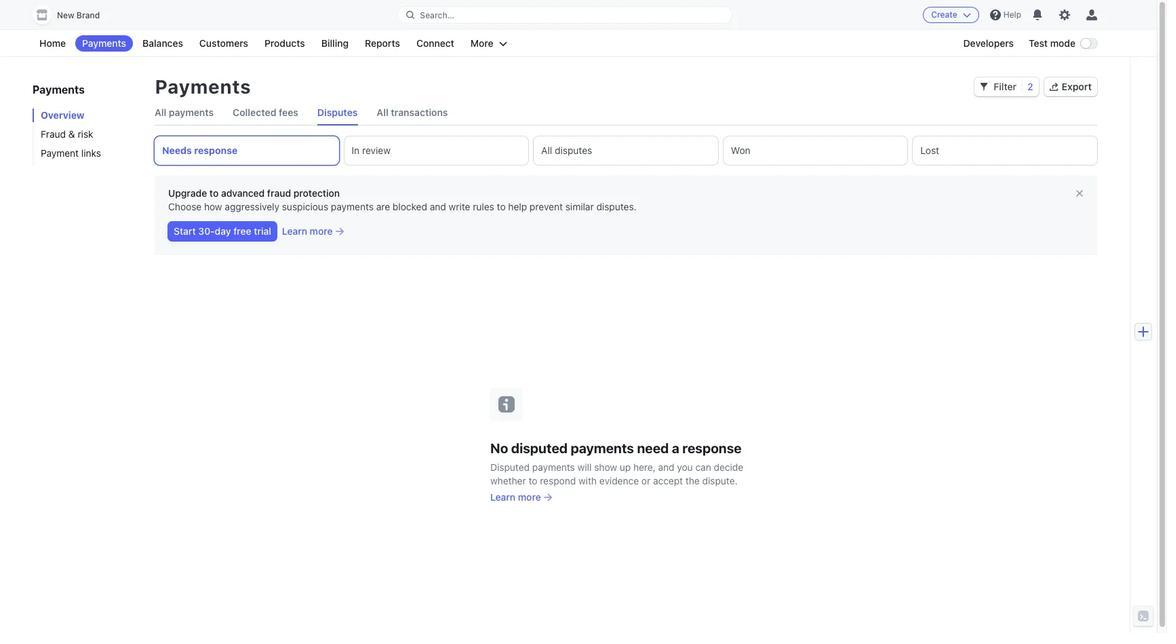 Task type: vqa. For each thing, say whether or not it's contained in the screenshot.
Payment links
yes



Task type: locate. For each thing, give the bounding box(es) containing it.
tab list up disputes. on the right
[[155, 136, 1098, 165]]

1 vertical spatial learn more link
[[491, 490, 762, 504]]

and up accept in the bottom right of the page
[[659, 461, 675, 473]]

all inside all disputes "button"
[[542, 145, 553, 156]]

advanced
[[221, 187, 265, 199]]

2 horizontal spatial all
[[542, 145, 553, 156]]

overview link
[[33, 109, 141, 122]]

export button
[[1045, 77, 1098, 96]]

show
[[595, 461, 618, 473]]

prevent
[[530, 201, 563, 212]]

2 vertical spatial to
[[529, 475, 538, 486]]

products link
[[258, 35, 312, 52]]

disputed
[[491, 461, 530, 473]]

1 horizontal spatial learn more
[[491, 491, 541, 503]]

payments up respond
[[533, 461, 575, 473]]

all up needs
[[155, 107, 166, 118]]

all left transactions
[[377, 107, 389, 118]]

svg image
[[981, 83, 989, 91]]

response up can
[[683, 440, 742, 456]]

disputed payments will show up here, and you can decide whether to respond with evidence or accept the dispute.
[[491, 461, 744, 486]]

learn more for choose how aggressively suspicious payments are blocked and write rules to help prevent similar disputes.
[[282, 225, 333, 237]]

payments up needs response
[[169, 107, 214, 118]]

start 30-day free trial
[[174, 225, 271, 237]]

to right whether
[[529, 475, 538, 486]]

more
[[310, 225, 333, 237], [518, 491, 541, 503]]

fees
[[279, 107, 299, 118]]

payments
[[169, 107, 214, 118], [331, 201, 374, 212], [571, 440, 634, 456], [533, 461, 575, 473]]

0 vertical spatial tab list
[[155, 100, 1098, 126]]

in review
[[352, 145, 391, 156]]

in review button
[[344, 136, 529, 165]]

1 vertical spatial to
[[497, 201, 506, 212]]

needs response button
[[155, 136, 339, 165]]

payments inside upgrade to advanced fraud protection choose how aggressively suspicious payments are blocked and write rules to help prevent similar disputes.
[[331, 201, 374, 212]]

0 vertical spatial response
[[194, 145, 238, 156]]

payments inside tab list
[[169, 107, 214, 118]]

new
[[57, 10, 74, 20]]

all inside all transactions link
[[377, 107, 389, 118]]

0 vertical spatial learn more
[[282, 225, 333, 237]]

the
[[686, 475, 700, 486]]

2 horizontal spatial to
[[529, 475, 538, 486]]

1 horizontal spatial learn
[[491, 491, 516, 503]]

0 horizontal spatial response
[[194, 145, 238, 156]]

1 vertical spatial more
[[518, 491, 541, 503]]

1 horizontal spatial response
[[683, 440, 742, 456]]

more down whether
[[518, 491, 541, 503]]

1 horizontal spatial learn more link
[[491, 490, 762, 504]]

brand
[[77, 10, 100, 20]]

learn for choose how aggressively suspicious payments are blocked and write rules to help prevent similar disputes.
[[282, 225, 307, 237]]

1 vertical spatial learn more
[[491, 491, 541, 503]]

start
[[174, 225, 196, 237]]

and
[[430, 201, 446, 212], [659, 461, 675, 473]]

learn more down whether
[[491, 491, 541, 503]]

Search… search field
[[399, 6, 732, 23]]

learn down suspicious at the top of page
[[282, 225, 307, 237]]

aggressively
[[225, 201, 280, 212]]

test
[[1029, 37, 1048, 49]]

more down suspicious at the top of page
[[310, 225, 333, 237]]

create
[[932, 10, 958, 20]]

accept
[[653, 475, 683, 486]]

payments inside disputed payments will show up here, and you can decide whether to respond with evidence or accept the dispute.
[[533, 461, 575, 473]]

payments up show
[[571, 440, 634, 456]]

how
[[204, 201, 222, 212]]

1 vertical spatial and
[[659, 461, 675, 473]]

more button
[[464, 35, 514, 52]]

all left 'disputes' at the top of the page
[[542, 145, 553, 156]]

write
[[449, 201, 471, 212]]

0 vertical spatial learn
[[282, 225, 307, 237]]

1 vertical spatial learn
[[491, 491, 516, 503]]

payments left the are
[[331, 201, 374, 212]]

learn more link down evidence
[[491, 490, 762, 504]]

products
[[265, 37, 305, 49]]

0 vertical spatial and
[[430, 201, 446, 212]]

and left write
[[430, 201, 446, 212]]

1 horizontal spatial and
[[659, 461, 675, 473]]

payment links
[[41, 147, 101, 159]]

learn
[[282, 225, 307, 237], [491, 491, 516, 503]]

balances link
[[136, 35, 190, 52]]

learn down whether
[[491, 491, 516, 503]]

collected fees
[[233, 107, 299, 118]]

2 tab list from the top
[[155, 136, 1098, 165]]

payments link
[[75, 35, 133, 52]]

0 horizontal spatial more
[[310, 225, 333, 237]]

more for no disputed payments need a response
[[518, 491, 541, 503]]

needs
[[162, 145, 192, 156]]

1 vertical spatial tab list
[[155, 136, 1098, 165]]

whether
[[491, 475, 526, 486]]

response inside button
[[194, 145, 238, 156]]

0 horizontal spatial learn more
[[282, 225, 333, 237]]

payment
[[41, 147, 79, 159]]

1 horizontal spatial more
[[518, 491, 541, 503]]

to inside disputed payments will show up here, and you can decide whether to respond with evidence or accept the dispute.
[[529, 475, 538, 486]]

all inside the all payments link
[[155, 107, 166, 118]]

will
[[578, 461, 592, 473]]

0 horizontal spatial and
[[430, 201, 446, 212]]

fraud & risk
[[41, 128, 93, 140]]

export
[[1062, 81, 1093, 92]]

0 vertical spatial learn more link
[[282, 225, 344, 238]]

tab list containing all payments
[[155, 100, 1098, 126]]

new brand button
[[33, 5, 113, 24]]

learn more down suspicious at the top of page
[[282, 225, 333, 237]]

1 horizontal spatial all
[[377, 107, 389, 118]]

to left help
[[497, 201, 506, 212]]

collected fees link
[[233, 100, 299, 125]]

payments up the all payments at the top left
[[155, 75, 251, 98]]

learn more link down suspicious at the top of page
[[282, 225, 344, 238]]

mode
[[1051, 37, 1076, 49]]

tab list containing needs response
[[155, 136, 1098, 165]]

1 tab list from the top
[[155, 100, 1098, 126]]

or
[[642, 475, 651, 486]]

connect
[[417, 37, 455, 49]]

tab list up all disputes "button"
[[155, 100, 1098, 126]]

help
[[1004, 10, 1022, 20]]

to
[[210, 187, 219, 199], [497, 201, 506, 212], [529, 475, 538, 486]]

0 horizontal spatial learn more link
[[282, 225, 344, 238]]

0 vertical spatial to
[[210, 187, 219, 199]]

0 horizontal spatial learn
[[282, 225, 307, 237]]

no
[[491, 440, 509, 456]]

0 vertical spatial more
[[310, 225, 333, 237]]

learn more
[[282, 225, 333, 237], [491, 491, 541, 503]]

all
[[155, 107, 166, 118], [377, 107, 389, 118], [542, 145, 553, 156]]

search…
[[420, 10, 455, 20]]

0 horizontal spatial all
[[155, 107, 166, 118]]

response right needs
[[194, 145, 238, 156]]

learn more link
[[282, 225, 344, 238], [491, 490, 762, 504]]

to up how
[[210, 187, 219, 199]]

won button
[[724, 136, 908, 165]]

disputed
[[512, 440, 568, 456]]

help
[[509, 201, 527, 212]]

30-
[[198, 225, 215, 237]]

tab list
[[155, 100, 1098, 126], [155, 136, 1098, 165]]



Task type: describe. For each thing, give the bounding box(es) containing it.
all for all disputes
[[542, 145, 553, 156]]

learn more link for choose how aggressively suspicious payments are blocked and write rules to help prevent similar disputes.
[[282, 225, 344, 238]]

fraud & risk link
[[33, 128, 141, 141]]

customers link
[[193, 35, 255, 52]]

disputes
[[555, 145, 593, 156]]

free
[[234, 225, 252, 237]]

needs response
[[162, 145, 238, 156]]

all payments
[[155, 107, 214, 118]]

upgrade
[[168, 187, 207, 199]]

transactions
[[391, 107, 448, 118]]

decide
[[714, 461, 744, 473]]

start 30-day free trial button
[[168, 222, 277, 241]]

connect link
[[410, 35, 461, 52]]

reports
[[365, 37, 400, 49]]

payment links link
[[33, 147, 141, 160]]

rules
[[473, 201, 495, 212]]

more for choose how aggressively suspicious payments are blocked and write rules to help prevent similar disputes.
[[310, 225, 333, 237]]

with
[[579, 475, 597, 486]]

home
[[39, 37, 66, 49]]

day
[[215, 225, 231, 237]]

and inside disputed payments will show up here, and you can decide whether to respond with evidence or accept the dispute.
[[659, 461, 675, 473]]

protection
[[294, 187, 340, 199]]

choose
[[168, 201, 202, 212]]

disputes link
[[318, 100, 358, 125]]

learn for no disputed payments need a response
[[491, 491, 516, 503]]

can
[[696, 461, 712, 473]]

suspicious
[[282, 201, 329, 212]]

blocked
[[393, 201, 428, 212]]

in
[[352, 145, 360, 156]]

developers link
[[957, 35, 1021, 52]]

all transactions
[[377, 107, 448, 118]]

similar
[[566, 201, 594, 212]]

all payments link
[[155, 100, 214, 125]]

1 horizontal spatial to
[[497, 201, 506, 212]]

all for all transactions
[[377, 107, 389, 118]]

up
[[620, 461, 631, 473]]

home link
[[33, 35, 73, 52]]

1 vertical spatial response
[[683, 440, 742, 456]]

here,
[[634, 461, 656, 473]]

billing
[[321, 37, 349, 49]]

links
[[81, 147, 101, 159]]

evidence
[[600, 475, 639, 486]]

respond
[[540, 475, 576, 486]]

lost
[[921, 145, 940, 156]]

create button
[[924, 7, 980, 23]]

Search… text field
[[399, 6, 732, 23]]

trial
[[254, 225, 271, 237]]

all for all payments
[[155, 107, 166, 118]]

you
[[678, 461, 693, 473]]

fraud
[[267, 187, 291, 199]]

more
[[471, 37, 494, 49]]

no disputed payments need a response
[[491, 440, 742, 456]]

payments down brand
[[82, 37, 126, 49]]

upgrade to advanced fraud protection choose how aggressively suspicious payments are blocked and write rules to help prevent similar disputes.
[[168, 187, 637, 212]]

help button
[[985, 4, 1027, 26]]

all transactions link
[[377, 100, 448, 125]]

and inside upgrade to advanced fraud protection choose how aggressively suspicious payments are blocked and write rules to help prevent similar disputes.
[[430, 201, 446, 212]]

new brand
[[57, 10, 100, 20]]

learn more for no disputed payments need a response
[[491, 491, 541, 503]]

customers
[[199, 37, 248, 49]]

payments up the overview
[[33, 83, 85, 96]]

reports link
[[358, 35, 407, 52]]

billing link
[[315, 35, 356, 52]]

collected
[[233, 107, 277, 118]]

fraud
[[41, 128, 66, 140]]

dispute.
[[703, 475, 738, 486]]

risk
[[78, 128, 93, 140]]

lost button
[[914, 136, 1098, 165]]

review
[[362, 145, 391, 156]]

0 horizontal spatial to
[[210, 187, 219, 199]]

2
[[1028, 81, 1034, 92]]

balances
[[143, 37, 183, 49]]

disputes.
[[597, 201, 637, 212]]

learn more link for no disputed payments need a response
[[491, 490, 762, 504]]

won
[[731, 145, 751, 156]]

are
[[376, 201, 390, 212]]

&
[[68, 128, 75, 140]]

all disputes button
[[534, 136, 718, 165]]

developers
[[964, 37, 1015, 49]]

need
[[637, 440, 669, 456]]

filter
[[994, 81, 1017, 92]]

all disputes
[[542, 145, 593, 156]]

disputes
[[318, 107, 358, 118]]



